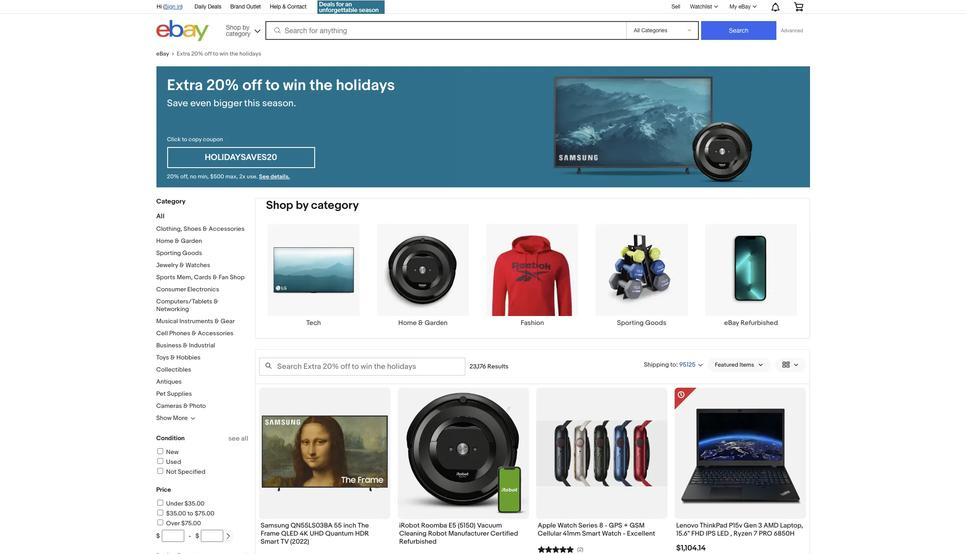 Task type: vqa. For each thing, say whether or not it's contained in the screenshot.
FASHION link
yes



Task type: locate. For each thing, give the bounding box(es) containing it.
41mm
[[563, 530, 581, 538]]

0 horizontal spatial home
[[156, 237, 173, 245]]

shop by category down details.
[[266, 199, 359, 213]]

season.
[[262, 98, 296, 109]]

mem,
[[177, 274, 193, 281]]

by inside 'main content'
[[296, 199, 309, 213]]

1 $ from the left
[[156, 532, 160, 540]]

20% inside extra 20% off to win the holidays save even bigger this season.
[[206, 76, 239, 95]]

daily deals link
[[195, 2, 221, 12]]

0 horizontal spatial home & garden link
[[156, 237, 202, 245]]

fhd
[[692, 530, 705, 538]]

gen
[[744, 522, 757, 530]]

extra inside extra 20% off to win the holidays save even bigger this season.
[[167, 76, 203, 95]]

1 vertical spatial category
[[311, 199, 359, 213]]

holidays inside extra 20% off to win the holidays save even bigger this season.
[[336, 76, 395, 95]]

0 horizontal spatial by
[[243, 24, 250, 31]]

55
[[334, 522, 342, 530]]

6850h
[[774, 530, 795, 538]]

irobot roomba e5 (5150) vacuum cleaning robot manufacturer certified refurbished image
[[398, 393, 529, 514]]

$35.00 up $35.00 to $75.00
[[185, 500, 205, 508]]

shop by category down brand at the left top of the page
[[226, 24, 251, 37]]

Not Specified checkbox
[[157, 468, 163, 474]]

lenovo thinkpad p15v gen 3 amd laptop, 15.6" fhd ips  led , ryzen 7 pro 6850h
[[677, 522, 803, 538]]

1 horizontal spatial refurbished
[[741, 319, 778, 327]]

1 vertical spatial $75.00
[[181, 520, 201, 527]]

23,176 results
[[470, 363, 509, 370]]

20%
[[191, 50, 203, 57], [206, 76, 239, 95], [167, 173, 179, 180]]

electronics
[[187, 286, 219, 293]]

extra 20% off to win the holidays save even bigger this season.
[[167, 76, 395, 109]]

0 vertical spatial win
[[220, 50, 228, 57]]

ips
[[706, 530, 716, 538]]

1 horizontal spatial holidays
[[336, 76, 395, 95]]

samsung qn55ls03ba 55 inch the frame qled 4k uhd quantum hdr smart tv (2022) link
[[261, 522, 389, 549]]

no
[[190, 173, 197, 180]]

submit price range image
[[225, 533, 232, 540]]

- down over $75.00
[[189, 532, 191, 540]]

2 vertical spatial shop
[[230, 274, 245, 281]]

95125
[[680, 361, 696, 369]]

the for extra 20% off to win the holidays
[[230, 50, 238, 57]]

0 horizontal spatial win
[[220, 50, 228, 57]]

1 vertical spatial garden
[[425, 319, 448, 327]]

$75.00 down under $35.00
[[195, 510, 214, 518]]

smart left tv
[[261, 538, 279, 546]]

0 vertical spatial ebay
[[739, 4, 751, 10]]

1 horizontal spatial by
[[296, 199, 309, 213]]

watch right apple
[[558, 522, 577, 530]]

goods
[[182, 249, 202, 257], [645, 319, 667, 327]]

0 vertical spatial goods
[[182, 249, 202, 257]]

None submit
[[701, 21, 777, 40]]

category inside shop by category dropdown button
[[226, 30, 251, 37]]

1 vertical spatial 20%
[[206, 76, 239, 95]]

win inside extra 20% off to win the holidays save even bigger this season.
[[283, 76, 306, 95]]

featured
[[715, 361, 739, 369]]

$ for 'maximum value' text box
[[196, 532, 199, 540]]

1 horizontal spatial the
[[310, 76, 333, 95]]

smart up (2) at the right
[[582, 530, 601, 538]]

business
[[156, 342, 182, 349]]

$ left 'maximum value' text box
[[196, 532, 199, 540]]

0 vertical spatial holidays
[[240, 50, 261, 57]]

coupon
[[203, 136, 223, 143]]

clothing,
[[156, 225, 182, 233]]

1 horizontal spatial shop by category
[[266, 199, 359, 213]]

1 vertical spatial the
[[310, 76, 333, 95]]

off right ebay link
[[205, 50, 212, 57]]

win down shop by category dropdown button
[[220, 50, 228, 57]]

1 horizontal spatial win
[[283, 76, 306, 95]]

gear
[[221, 318, 235, 325]]

goods inside shop by category 'main content'
[[645, 319, 667, 327]]

(
[[163, 4, 165, 10]]

garden inside shop by category 'main content'
[[425, 319, 448, 327]]

accessories right shoes
[[209, 225, 245, 233]]

certified
[[491, 530, 518, 538]]

to for $35.00 to $75.00
[[188, 510, 193, 518]]

qn55ls03ba
[[291, 522, 333, 530]]

extra for extra 20% off to win the holidays
[[177, 50, 190, 57]]

shop by category
[[226, 24, 251, 37], [266, 199, 359, 213]]

vacuum
[[477, 522, 502, 530]]

win up season.
[[283, 76, 306, 95]]

uhd
[[310, 530, 324, 538]]

1 horizontal spatial $
[[196, 532, 199, 540]]

by inside dropdown button
[[243, 24, 250, 31]]

1 vertical spatial refurbished
[[399, 538, 437, 546]]

fashion
[[521, 319, 544, 327]]

2 vertical spatial ebay
[[725, 319, 739, 327]]

0 vertical spatial garden
[[181, 237, 202, 245]]

1 horizontal spatial goods
[[645, 319, 667, 327]]

home & garden link for shop by category
[[368, 224, 478, 327]]

watches
[[186, 261, 210, 269]]

irobot roomba e5 (5150) vacuum cleaning robot manufacturer certified refurbished
[[399, 522, 518, 546]]

ebay inside shop by category 'main content'
[[725, 319, 739, 327]]

0 vertical spatial the
[[230, 50, 238, 57]]

refurbished inside irobot roomba e5 (5150) vacuum cleaning robot manufacturer certified refurbished
[[399, 538, 437, 546]]

watch left +
[[602, 530, 622, 538]]

20% for extra 20% off to win the holidays
[[191, 50, 203, 57]]

0 horizontal spatial sporting
[[156, 249, 181, 257]]

$35.00 to $75.00 link
[[156, 510, 214, 518]]

sporting
[[156, 249, 181, 257], [617, 319, 644, 327]]

details.
[[271, 173, 290, 180]]

2 $ from the left
[[196, 532, 199, 540]]

musical instruments & gear link
[[156, 318, 235, 325]]

0 vertical spatial 20%
[[191, 50, 203, 57]]

$75.00 down $35.00 to $75.00
[[181, 520, 201, 527]]

the inside extra 20% off to win the holidays save even bigger this season.
[[310, 76, 333, 95]]

sporting inside clothing, shoes & accessories home & garden sporting goods jewelry & watches sports mem, cards & fan shop consumer electronics computers/tablets & networking musical instruments & gear cell phones & accessories business & industrial toys & hobbies collectibles antiques pet supplies cameras & photo
[[156, 249, 181, 257]]

0 vertical spatial home
[[156, 237, 173, 245]]

list containing tech
[[255, 224, 810, 338]]

off inside extra 20% off to win the holidays save even bigger this season.
[[243, 76, 262, 95]]

home
[[156, 237, 173, 245], [398, 319, 417, 327]]

hobbies
[[177, 354, 201, 361]]

& inside home & garden link
[[418, 319, 423, 327]]

your shopping cart image
[[794, 2, 804, 11]]

1 vertical spatial ebay
[[156, 50, 169, 57]]

goods up shipping
[[645, 319, 667, 327]]

1 vertical spatial home
[[398, 319, 417, 327]]

1 horizontal spatial home
[[398, 319, 417, 327]]

shipping to : 95125
[[644, 361, 696, 369]]

0 horizontal spatial off
[[205, 50, 212, 57]]

0 horizontal spatial holidays
[[240, 50, 261, 57]]

0 horizontal spatial -
[[189, 532, 191, 540]]

$35.00 down under
[[166, 510, 186, 518]]

1 horizontal spatial category
[[311, 199, 359, 213]]

led
[[717, 530, 729, 538]]

account navigation
[[152, 0, 810, 15]]

0 horizontal spatial shop by category
[[226, 24, 251, 37]]

2 horizontal spatial 20%
[[206, 76, 239, 95]]

- right gps
[[623, 530, 626, 538]]

goods inside clothing, shoes & accessories home & garden sporting goods jewelry & watches sports mem, cards & fan shop consumer electronics computers/tablets & networking musical instruments & gear cell phones & accessories business & industrial toys & hobbies collectibles antiques pet supplies cameras & photo
[[182, 249, 202, 257]]

0 vertical spatial extra
[[177, 50, 190, 57]]

1 horizontal spatial garden
[[425, 319, 448, 327]]

shop right fan
[[230, 274, 245, 281]]

off up the "this"
[[243, 76, 262, 95]]

consumer
[[156, 286, 186, 293]]

holidays
[[240, 50, 261, 57], [336, 76, 395, 95]]

1 horizontal spatial sporting
[[617, 319, 644, 327]]

refurbished up items
[[741, 319, 778, 327]]

lenovo
[[677, 522, 699, 530]]

1 vertical spatial holidays
[[336, 76, 395, 95]]

- right 8
[[605, 522, 608, 530]]

gps
[[609, 522, 623, 530]]

gsm
[[630, 522, 645, 530]]

0 vertical spatial sporting
[[156, 249, 181, 257]]

Over $75.00 checkbox
[[157, 520, 163, 526]]

,
[[731, 530, 732, 538]]

1 horizontal spatial smart
[[582, 530, 601, 538]]

featured items
[[715, 361, 755, 369]]

20% right ebay link
[[191, 50, 203, 57]]

used link
[[156, 458, 181, 466]]

0 horizontal spatial the
[[230, 50, 238, 57]]

click to copy coupon
[[167, 136, 223, 143]]

2 vertical spatial 20%
[[167, 173, 179, 180]]

to for click to copy coupon
[[182, 136, 187, 143]]

1 horizontal spatial watch
[[602, 530, 622, 538]]

1 vertical spatial off
[[243, 76, 262, 95]]

$75.00
[[195, 510, 214, 518], [181, 520, 201, 527]]

1 vertical spatial sporting
[[617, 319, 644, 327]]

shop down details.
[[266, 199, 293, 213]]

all
[[156, 212, 165, 221]]

shop down brand at the left top of the page
[[226, 24, 241, 31]]

2x
[[239, 173, 246, 180]]

&
[[283, 4, 286, 10], [203, 225, 207, 233], [175, 237, 179, 245], [180, 261, 184, 269], [213, 274, 217, 281], [214, 298, 218, 305], [215, 318, 219, 325], [418, 319, 423, 327], [192, 330, 196, 337], [183, 342, 188, 349], [171, 354, 175, 361], [183, 402, 188, 410]]

see all
[[228, 435, 248, 443]]

fashion link
[[478, 224, 587, 327]]

off for extra 20% off to win the holidays
[[205, 50, 212, 57]]

0 vertical spatial by
[[243, 24, 250, 31]]

1 vertical spatial goods
[[645, 319, 667, 327]]

results
[[488, 363, 509, 370]]

$
[[156, 532, 160, 540], [196, 532, 199, 540]]

0 horizontal spatial garden
[[181, 237, 202, 245]]

Minimum Value text field
[[162, 530, 184, 542]]

under $35.00
[[166, 500, 205, 508]]

holidays for extra 20% off to win the holidays
[[240, 50, 261, 57]]

& inside help & contact link
[[283, 4, 286, 10]]

under
[[166, 500, 183, 508]]

:
[[676, 361, 678, 368]]

inch
[[344, 522, 356, 530]]

tv
[[281, 538, 289, 546]]

help
[[270, 4, 281, 10]]

condition
[[156, 435, 185, 442]]

(2022)
[[290, 538, 309, 546]]

$ down over $75.00 checkbox
[[156, 532, 160, 540]]

0 vertical spatial accessories
[[209, 225, 245, 233]]

refurbished down irobot
[[399, 538, 437, 546]]

Used checkbox
[[157, 458, 163, 464]]

the
[[358, 522, 369, 530]]

to inside shipping to : 95125
[[671, 361, 676, 368]]

sign
[[165, 4, 175, 10]]

smart
[[582, 530, 601, 538], [261, 538, 279, 546]]

0 horizontal spatial smart
[[261, 538, 279, 546]]

accessories down gear
[[198, 330, 234, 337]]

2 horizontal spatial -
[[623, 530, 626, 538]]

apple watch series 8 -  gps + gsm cellular 41mm smart watch - excellent image
[[536, 421, 668, 486]]

0 horizontal spatial $
[[156, 532, 160, 540]]

1 horizontal spatial 20%
[[191, 50, 203, 57]]

list
[[255, 224, 810, 338]]

win for extra 20% off to win the holidays save even bigger this season.
[[283, 76, 306, 95]]

1 vertical spatial shop by category
[[266, 199, 359, 213]]

1 vertical spatial extra
[[167, 76, 203, 95]]

0 vertical spatial category
[[226, 30, 251, 37]]

0 horizontal spatial goods
[[182, 249, 202, 257]]

0 vertical spatial shop
[[226, 24, 241, 31]]

copy
[[189, 136, 202, 143]]

holidaysaves20
[[205, 152, 277, 163]]

20% up 'bigger' at the left of page
[[206, 76, 239, 95]]

lenovo thinkpad p15v gen 3 amd laptop, 15.6" fhd ips  led , ryzen 7 pro 6850h link
[[677, 522, 804, 541]]

1 horizontal spatial off
[[243, 76, 262, 95]]

sign in link
[[165, 4, 181, 10]]

Enter your search keyword text field
[[259, 358, 465, 376]]

1 vertical spatial win
[[283, 76, 306, 95]]

0 vertical spatial shop by category
[[226, 24, 251, 37]]

tech
[[306, 319, 321, 327]]

new
[[166, 449, 179, 456]]

not
[[166, 468, 177, 476]]

1 horizontal spatial sporting goods link
[[587, 224, 697, 327]]

supplies
[[167, 390, 192, 398]]

apple watch series 8 -  gps + gsm cellular 41mm smart watch - excellent link
[[538, 522, 666, 541]]

1 vertical spatial by
[[296, 199, 309, 213]]

goods up watches
[[182, 249, 202, 257]]

0 horizontal spatial category
[[226, 30, 251, 37]]

1 horizontal spatial home & garden link
[[368, 224, 478, 327]]

0 horizontal spatial refurbished
[[399, 538, 437, 546]]

0 vertical spatial off
[[205, 50, 212, 57]]

click
[[167, 136, 181, 143]]

20% left off, on the top left of the page
[[167, 173, 179, 180]]

1 vertical spatial shop
[[266, 199, 293, 213]]

home inside clothing, shoes & accessories home & garden sporting goods jewelry & watches sports mem, cards & fan shop consumer electronics computers/tablets & networking musical instruments & gear cell phones & accessories business & industrial toys & hobbies collectibles antiques pet supplies cameras & photo
[[156, 237, 173, 245]]

list inside shop by category 'main content'
[[255, 224, 810, 338]]

shop by category button
[[222, 20, 262, 39]]



Task type: describe. For each thing, give the bounding box(es) containing it.
cell phones & accessories link
[[156, 330, 234, 337]]

jewelry & watches link
[[156, 261, 210, 269]]

15.6"
[[677, 530, 690, 538]]

$ for minimum value "text box"
[[156, 532, 160, 540]]

cell
[[156, 330, 168, 337]]

toys & hobbies link
[[156, 354, 201, 361]]

5 out of 5 stars image
[[538, 545, 574, 554]]

sporting goods
[[617, 319, 667, 327]]

brand outlet
[[230, 4, 261, 10]]

win for extra 20% off to win the holidays
[[220, 50, 228, 57]]

sporting goods link inside shop by category 'main content'
[[587, 224, 697, 327]]

home inside shop by category 'main content'
[[398, 319, 417, 327]]

get an extra 20% off image
[[317, 0, 385, 14]]

sell
[[672, 3, 681, 10]]

computers/tablets
[[156, 298, 212, 305]]

antiques
[[156, 378, 182, 386]]

irobot
[[399, 522, 420, 530]]

smart inside the apple watch series 8 -  gps + gsm cellular 41mm smart watch - excellent
[[582, 530, 601, 538]]

musical
[[156, 318, 178, 325]]

0 vertical spatial $75.00
[[195, 510, 214, 518]]

home & garden link for all
[[156, 237, 202, 245]]

apple
[[538, 522, 556, 530]]

20% for extra 20% off to win the holidays save even bigger this season.
[[206, 76, 239, 95]]

Under $35.00 checkbox
[[157, 500, 163, 506]]

1 vertical spatial $35.00
[[166, 510, 186, 518]]

sporting inside list
[[617, 319, 644, 327]]

0 vertical spatial refurbished
[[741, 319, 778, 327]]

bigger
[[214, 98, 242, 109]]

photo
[[189, 402, 206, 410]]

show
[[156, 414, 172, 422]]

cleaning
[[399, 530, 427, 538]]

brand outlet link
[[230, 2, 261, 12]]

use.
[[247, 173, 258, 180]]

price
[[156, 486, 171, 494]]

tech link
[[259, 224, 368, 327]]

see all button
[[228, 435, 248, 443]]

shop by category banner
[[152, 0, 810, 44]]

23,176
[[470, 363, 486, 370]]

outlet
[[246, 4, 261, 10]]

daily
[[195, 4, 206, 10]]

watchlist
[[690, 4, 712, 10]]

to for shipping to : 95125
[[671, 361, 676, 368]]

$1,104.14
[[677, 544, 706, 553]]

over
[[166, 520, 180, 527]]

collectibles
[[156, 366, 191, 374]]

shop inside clothing, shoes & accessories home & garden sporting goods jewelry & watches sports mem, cards & fan shop consumer electronics computers/tablets & networking musical instruments & gear cell phones & accessories business & industrial toys & hobbies collectibles antiques pet supplies cameras & photo
[[230, 274, 245, 281]]

(2)
[[577, 546, 584, 554]]

clothing, shoes & accessories home & garden sporting goods jewelry & watches sports mem, cards & fan shop consumer electronics computers/tablets & networking musical instruments & gear cell phones & accessories business & industrial toys & hobbies collectibles antiques pet supplies cameras & photo
[[156, 225, 245, 410]]

ebay for ebay refurbished
[[725, 319, 739, 327]]

my ebay link
[[725, 1, 761, 12]]

collectibles link
[[156, 366, 191, 374]]

networking
[[156, 305, 189, 313]]

New checkbox
[[157, 449, 163, 454]]

toys
[[156, 354, 169, 361]]

ebay for ebay link
[[156, 50, 169, 57]]

clothing, shoes & accessories link
[[156, 225, 245, 233]]

shop inside dropdown button
[[226, 24, 241, 31]]

to inside extra 20% off to win the holidays save even bigger this season.
[[265, 76, 280, 95]]

1 vertical spatial accessories
[[198, 330, 234, 337]]

cellular
[[538, 530, 562, 538]]

extra 20% off to win the holidays
[[177, 50, 261, 57]]

Search for anything text field
[[267, 22, 625, 39]]

category
[[156, 197, 186, 206]]

3
[[759, 522, 763, 530]]

roomba
[[421, 522, 447, 530]]

phones
[[169, 330, 190, 337]]

7
[[754, 530, 758, 538]]

cameras
[[156, 402, 182, 410]]

4k
[[300, 530, 308, 538]]

quantum
[[325, 530, 354, 538]]

garden inside clothing, shoes & accessories home & garden sporting goods jewelry & watches sports mem, cards & fan shop consumer electronics computers/tablets & networking musical instruments & gear cell phones & accessories business & industrial toys & hobbies collectibles antiques pet supplies cameras & photo
[[181, 237, 202, 245]]

+
[[624, 522, 628, 530]]

all
[[241, 435, 248, 443]]

$500
[[210, 173, 224, 180]]

sports mem, cards & fan shop link
[[156, 274, 245, 281]]

thinkpad
[[700, 522, 728, 530]]

series
[[579, 522, 598, 530]]

shop by category inside dropdown button
[[226, 24, 251, 37]]

0 horizontal spatial sporting goods link
[[156, 249, 202, 257]]

items
[[740, 361, 755, 369]]

sell link
[[668, 3, 685, 10]]

daily deals
[[195, 4, 221, 10]]

$35.00 to $75.00 checkbox
[[157, 510, 163, 516]]

ebay inside account navigation
[[739, 4, 751, 10]]

(5150)
[[458, 522, 476, 530]]

holidays for extra 20% off to win the holidays save even bigger this season.
[[336, 76, 395, 95]]

0 horizontal spatial watch
[[558, 522, 577, 530]]

deals
[[208, 4, 221, 10]]

hi ( sign in )
[[157, 4, 183, 10]]

see
[[259, 173, 269, 180]]

pet supplies link
[[156, 390, 192, 398]]

ryzen
[[734, 530, 753, 538]]

0 vertical spatial $35.00
[[185, 500, 205, 508]]

min,
[[198, 173, 209, 180]]

shop by category main content
[[255, 198, 810, 554]]

extra for extra 20% off to win the holidays save even bigger this season.
[[167, 76, 203, 95]]

excellent
[[627, 530, 655, 538]]

frame
[[261, 530, 280, 538]]

shop inside 'main content'
[[266, 199, 293, 213]]

smart inside 'samsung qn55ls03ba 55 inch the frame qled 4k uhd quantum hdr smart tv (2022)'
[[261, 538, 279, 546]]

shop by category inside 'main content'
[[266, 199, 359, 213]]

view: gallery view image
[[782, 360, 799, 370]]

ebay link
[[156, 50, 177, 57]]

0 horizontal spatial 20%
[[167, 173, 179, 180]]

irobot roomba e5 (5150) vacuum cleaning robot manufacturer certified refurbished link
[[399, 522, 527, 549]]

off for extra 20% off to win the holidays save even bigger this season.
[[243, 76, 262, 95]]

1 horizontal spatial -
[[605, 522, 608, 530]]

featured items button
[[708, 358, 771, 372]]

save
[[167, 98, 188, 109]]

in
[[177, 4, 181, 10]]

antiques link
[[156, 378, 182, 386]]

none submit inside the shop by category banner
[[701, 21, 777, 40]]

samsung qn55ls03ba 55 inch the frame qled 4k uhd quantum hdr smart tv (2022) image
[[259, 388, 390, 519]]

hdr
[[355, 530, 369, 538]]

lenovo thinkpad p15v gen 3 amd laptop, 15.6" fhd ips  led , ryzen 7 pro 6850h image
[[675, 388, 806, 519]]

the for extra 20% off to win the holidays save even bigger this season.
[[310, 76, 333, 95]]

cards
[[194, 274, 211, 281]]

Maximum Value text field
[[201, 530, 223, 542]]

used
[[166, 458, 181, 466]]

my ebay
[[730, 4, 751, 10]]

category inside shop by category 'main content'
[[311, 199, 359, 213]]



